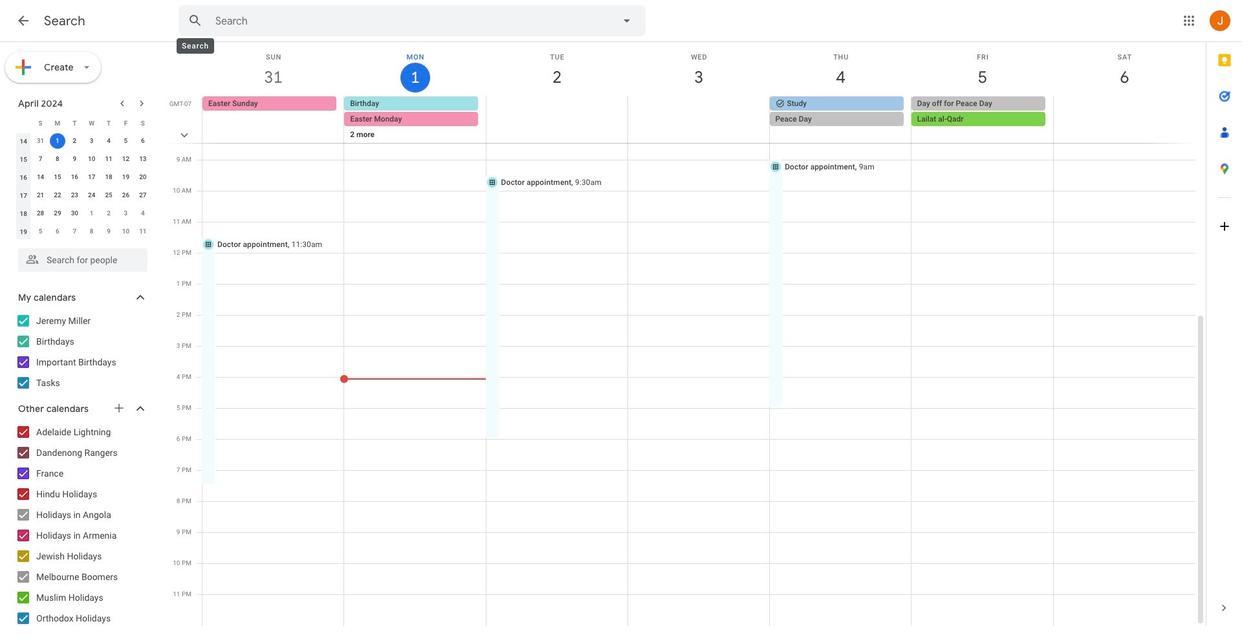 Task type: describe. For each thing, give the bounding box(es) containing it.
10 element
[[84, 151, 99, 167]]

14 element
[[33, 170, 48, 185]]

8 element
[[50, 151, 65, 167]]

may 4 element
[[135, 206, 151, 221]]

1, today element
[[50, 133, 65, 149]]

3 element
[[84, 133, 99, 149]]

19 element
[[118, 170, 134, 185]]

go back image
[[16, 13, 31, 28]]

march 31 element
[[33, 133, 48, 149]]

29 element
[[50, 206, 65, 221]]

21 element
[[33, 188, 48, 203]]

24 element
[[84, 188, 99, 203]]

may 8 element
[[84, 224, 99, 239]]

may 9 element
[[101, 224, 117, 239]]

5 element
[[118, 133, 134, 149]]

9 element
[[67, 151, 82, 167]]

22 element
[[50, 188, 65, 203]]

may 7 element
[[67, 224, 82, 239]]

11 element
[[101, 151, 117, 167]]

2 element
[[67, 133, 82, 149]]

none search field search for people
[[0, 243, 161, 272]]

column header inside april 2024 grid
[[15, 114, 32, 132]]

30 element
[[67, 206, 82, 221]]

4 element
[[101, 133, 117, 149]]

other calendars list
[[3, 422, 161, 626]]

add other calendars image
[[113, 402, 126, 415]]

may 6 element
[[50, 224, 65, 239]]

my calendars list
[[3, 311, 161, 393]]

may 3 element
[[118, 206, 134, 221]]



Task type: vqa. For each thing, say whether or not it's contained in the screenshot.
my
no



Task type: locate. For each thing, give the bounding box(es) containing it.
cell inside row group
[[49, 132, 66, 150]]

heading
[[44, 13, 85, 29]]

Search text field
[[216, 15, 583, 28]]

Search for people text field
[[26, 249, 140, 272]]

april 2024 grid
[[12, 114, 151, 241]]

cell
[[344, 96, 486, 159], [486, 96, 628, 159], [628, 96, 770, 159], [770, 96, 912, 159], [912, 96, 1054, 159], [1054, 96, 1195, 159], [49, 132, 66, 150]]

row group
[[15, 132, 151, 241]]

search options image
[[614, 8, 640, 34]]

may 2 element
[[101, 206, 117, 221]]

13 element
[[135, 151, 151, 167]]

may 11 element
[[135, 224, 151, 239]]

12 element
[[118, 151, 134, 167]]

27 element
[[135, 188, 151, 203]]

row
[[197, 96, 1206, 159], [15, 114, 151, 132], [15, 132, 151, 150], [15, 150, 151, 168], [15, 168, 151, 186], [15, 186, 151, 205], [15, 205, 151, 223], [15, 223, 151, 241]]

25 element
[[101, 188, 117, 203]]

6 element
[[135, 133, 151, 149]]

may 10 element
[[118, 224, 134, 239]]

16 element
[[67, 170, 82, 185]]

search image
[[183, 8, 208, 34]]

grid
[[166, 42, 1206, 626]]

column header
[[15, 114, 32, 132]]

28 element
[[33, 206, 48, 221]]

7 element
[[33, 151, 48, 167]]

None search field
[[179, 5, 646, 36], [0, 243, 161, 272], [179, 5, 646, 36]]

row group inside april 2024 grid
[[15, 132, 151, 241]]

23 element
[[67, 188, 82, 203]]

may 1 element
[[84, 206, 99, 221]]

tab list
[[1207, 42, 1243, 590]]

26 element
[[118, 188, 134, 203]]

may 5 element
[[33, 224, 48, 239]]

17 element
[[84, 170, 99, 185]]

20 element
[[135, 170, 151, 185]]

15 element
[[50, 170, 65, 185]]

18 element
[[101, 170, 117, 185]]



